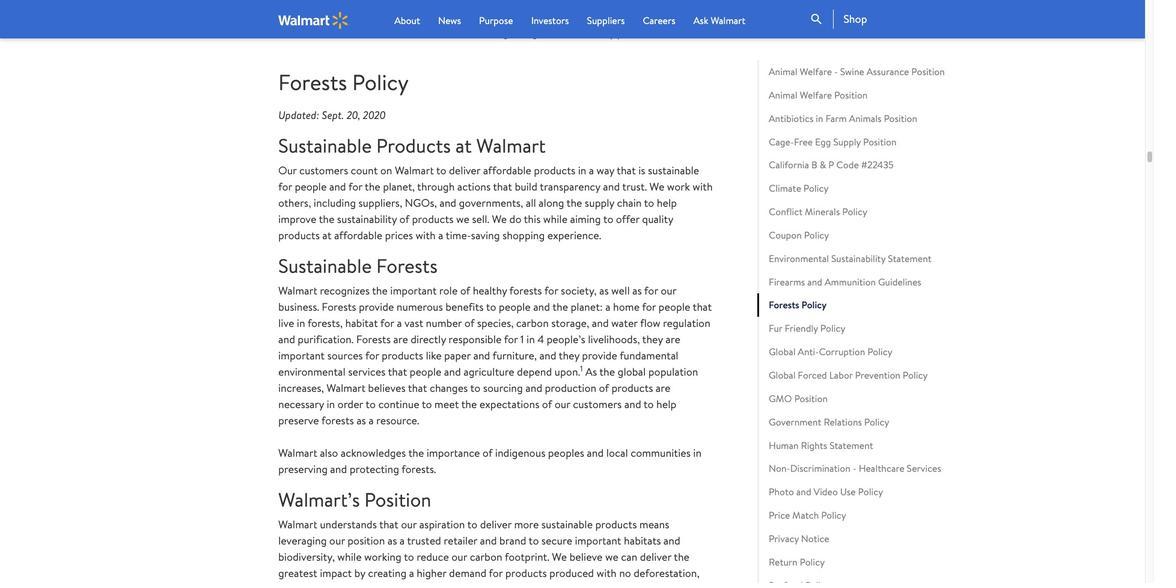 Task type: describe. For each thing, give the bounding box(es) containing it.
sourcing inside as the global population increases, walmart believes that changes to sourcing and production of products are necessary in order to continue to meet the expectations of our customers and to help preserve forests as a resource.
[[483, 381, 523, 396]]

ngos,
[[405, 195, 437, 210]]

and up including
[[329, 179, 346, 194]]

are inside as the global population increases, walmart believes that changes to sourcing and production of products are necessary in order to continue to meet the expectations of our customers and to help preserve forests as a resource.
[[656, 381, 671, 396]]

while inside walmart's position walmart understands that our aspiration to deliver more sustainable products means leveraging our position as a trusted retailer and brand to secure important habitats and biodiversity, while working to reduce our carbon footprint. we believe we can deliver the greatest impact by creating a higher demand for products produced with no deforestation, supporting and enabling transparency, and investing in sustainable sourcing regions.
[[337, 550, 362, 565]]

0 horizontal spatial with
[[416, 228, 436, 243]]

fur friendly policy
[[769, 322, 845, 335]]

animal for animal welfare - swine assurance position
[[769, 65, 797, 78]]

forests down firearms
[[769, 298, 799, 312]]

governments,
[[459, 195, 523, 210]]

1 vertical spatial 1
[[580, 363, 583, 374]]

purpose
[[479, 14, 513, 27]]

and right state
[[427, 25, 444, 40]]

and down way
[[603, 179, 620, 194]]

walmart up planet,
[[395, 163, 434, 178]]

position right the assurance
[[912, 65, 945, 78]]

policy up prevention
[[868, 345, 893, 358]]

sustainability
[[337, 212, 397, 227]]

and down responsible
[[473, 348, 490, 363]]

shop link
[[833, 10, 867, 29]]

and right 'peoples' at the bottom of the page
[[587, 445, 604, 460]]

shop
[[844, 11, 867, 26]]

guidelines
[[878, 275, 921, 288]]

a left time-
[[438, 228, 443, 243]]

acknowledges
[[341, 445, 406, 460]]

the up the storage,
[[553, 299, 568, 314]]

local inside the walmart also acknowledges the importance of indigenous peoples and local communities in preserving and protecting forests.
[[606, 445, 628, 460]]

a left vast
[[397, 316, 402, 331]]

as left well
[[599, 283, 609, 298]]

quality
[[642, 212, 673, 227]]

antibiotics in farm animals position
[[769, 112, 917, 125]]

a left way
[[589, 163, 594, 178]]

price
[[769, 509, 790, 522]]

state
[[401, 25, 424, 40]]

are down vast
[[393, 332, 408, 347]]

0 horizontal spatial local
[[446, 25, 468, 40]]

to up footprint.
[[529, 533, 539, 548]]

use
[[840, 485, 856, 498]]

while inside sustainable products at walmart our customers count on walmart to deliver affordable products in a way that is sustainable for people and for the planet, through actions that build transparency and trust. we work with others, including suppliers, ngos, and governments, all along the supply chain to help improve the sustainability of products we sell. we do this while aiming to offer quality products at affordable prices with a time-saving shopping experience.
[[543, 212, 568, 227]]

to left meet
[[422, 397, 432, 412]]

home image
[[278, 12, 349, 29]]

meet
[[435, 397, 459, 412]]

sources
[[327, 348, 363, 363]]

furniture,
[[493, 348, 537, 363]]

and right firearms
[[807, 275, 822, 288]]

for down count
[[348, 179, 362, 194]]

and down the depend
[[525, 381, 542, 396]]

and down demand
[[458, 582, 475, 583]]

global for global anti-corruption policy
[[769, 345, 796, 358]]

improve
[[278, 212, 316, 227]]

changes
[[430, 381, 468, 396]]

forests.
[[402, 462, 436, 477]]

walmart inside the walmart also acknowledges the importance of indigenous peoples and local communities in preserving and protecting forests.
[[278, 445, 317, 460]]

to down global at the right of page
[[644, 397, 654, 412]]

fundamental
[[620, 348, 678, 363]]

of inside sustainable products at walmart our customers count on walmart to deliver affordable products in a way that is sustainable for people and for the planet, through actions that build transparency and trust. we work with others, including suppliers, ngos, and governments, all along the supply chain to help improve the sustainability of products we sell. we do this while aiming to offer quality products at affordable prices with a time-saving shopping experience.
[[399, 212, 410, 227]]

population
[[648, 364, 698, 379]]

1 vertical spatial provide
[[582, 348, 617, 363]]

video
[[814, 485, 838, 498]]

investors button
[[531, 13, 569, 28]]

2 vertical spatial sustainable
[[533, 582, 584, 583]]

walmart inside as the global population increases, walmart believes that changes to sourcing and production of products are necessary in order to continue to meet the expectations of our customers and to help preserve forests as a resource.
[[326, 381, 365, 396]]

aiming
[[570, 212, 601, 227]]

sustainable for sustainable forests
[[278, 252, 372, 279]]

friendly
[[785, 322, 818, 335]]

creating
[[368, 566, 407, 581]]

a up the transparency,
[[409, 566, 414, 581]]

means
[[639, 517, 669, 532]]

necessary
[[278, 397, 324, 412]]

a left home
[[605, 299, 611, 314]]

sustainable inside sustainable products at walmart our customers count on walmart to deliver affordable products in a way that is sustainable for people and for the planet, through actions that build transparency and trust. we work with others, including suppliers, ngos, and governments, all along the supply chain to help improve the sustainability of products we sell. we do this while aiming to offer quality products at affordable prices with a time-saving shopping experience.
[[648, 163, 699, 178]]

global
[[618, 364, 646, 379]]

vast
[[405, 316, 423, 331]]

of up benefits
[[460, 283, 470, 298]]

updated:
[[278, 107, 319, 122]]

updated: sept. 20, 2020
[[278, 107, 386, 122]]

a inside as the global population increases, walmart believes that changes to sourcing and production of products are necessary in order to continue to meet the expectations of our customers and to help preserve forests as a resource.
[[369, 413, 374, 428]]

products down footprint.
[[505, 566, 547, 581]]

match
[[792, 509, 819, 522]]

1 inside walmart recognizes the important role of healthy forests for society, as well as for our business. forests provide numerous benefits to people and the planet: a home for people that live in forests, habitat for a vast number of species, carbon storage, and water flow regulation and purification. forests are directly responsible for 1 in 4 people's livelihoods, they are important sources for products like paper and furniture, and they provide fundamental environmental services that people and agriculture depend upon.
[[520, 332, 524, 347]]

photo and video use policy link
[[757, 480, 980, 504]]

we left will
[[278, 25, 293, 40]]

responsible
[[449, 332, 502, 347]]

and down global at the right of page
[[624, 397, 641, 412]]

forced
[[798, 368, 827, 382]]

b
[[811, 158, 817, 172]]

environmental sustainability statement link
[[757, 247, 980, 270]]

all
[[526, 195, 536, 210]]

to left follow
[[357, 25, 367, 40]]

1 horizontal spatial they
[[642, 332, 663, 347]]

products up transparency
[[534, 163, 575, 178]]

gmo position link
[[757, 387, 980, 410]]

position up #22435
[[863, 135, 897, 148]]

position inside 'link'
[[794, 392, 828, 405]]

for right well
[[644, 283, 658, 298]]

products down ngos,
[[412, 212, 454, 227]]

cage-free egg supply position
[[769, 135, 897, 148]]

for up services
[[365, 348, 379, 363]]

time-
[[446, 228, 471, 243]]

careers link
[[643, 13, 675, 28]]

transparency
[[540, 179, 600, 194]]

help inside sustainable products at walmart our customers count on walmart to deliver affordable products in a way that is sustainable for people and for the planet, through actions that build transparency and trust. we work with others, including suppliers, ngos, and governments, all along the supply chain to help improve the sustainability of products we sell. we do this while aiming to offer quality products at affordable prices with a time-saving shopping experience.
[[657, 195, 677, 210]]

regarding
[[493, 25, 538, 40]]

aspiration
[[419, 517, 465, 532]]

1 horizontal spatial affordable
[[483, 163, 531, 178]]

firearms
[[769, 275, 805, 288]]

planet,
[[383, 179, 415, 194]]

suppliers button
[[587, 13, 625, 28]]

that up regulation
[[693, 299, 712, 314]]

order
[[338, 397, 363, 412]]

that left is
[[617, 163, 636, 178]]

human rights statement link
[[757, 434, 980, 457]]

of inside the walmart also acknowledges the importance of indigenous peoples and local communities in preserving and protecting forests.
[[483, 445, 493, 460]]

prevention
[[855, 368, 900, 382]]

in inside the walmart also acknowledges the importance of indigenous peoples and local communities in preserving and protecting forests.
[[693, 445, 702, 460]]

saving
[[471, 228, 500, 243]]

our down retailer at the left
[[452, 550, 467, 565]]

walmart's
[[278, 486, 360, 513]]

expectations
[[480, 397, 539, 412]]

policy right use
[[858, 485, 883, 498]]

0 vertical spatial important
[[390, 283, 437, 298]]

of right production
[[599, 381, 609, 396]]

forests inside as the global population increases, walmart believes that changes to sourcing and production of products are necessary in order to continue to meet the expectations of our customers and to help preserve forests as a resource.
[[321, 413, 354, 428]]

that inside as the global population increases, walmart believes that changes to sourcing and production of products are necessary in order to continue to meet the expectations of our customers and to help preserve forests as a resource.
[[408, 381, 427, 396]]

as right well
[[632, 283, 642, 298]]

policy up fur friendly policy
[[802, 298, 827, 312]]

and down through
[[440, 195, 456, 210]]

demand
[[449, 566, 486, 581]]

the down transparency
[[567, 195, 582, 210]]

to down agriculture
[[470, 381, 481, 396]]

farm
[[826, 112, 847, 125]]

for down the our
[[278, 179, 292, 194]]

trusted
[[407, 533, 441, 548]]

and down means
[[664, 533, 680, 548]]

walmart inside walmart's position walmart understands that our aspiration to deliver more sustainable products means leveraging our position as a trusted retailer and brand to secure important habitats and biodiversity, while working to reduce our carbon footprint. we believe we can deliver the greatest impact by creating a higher demand for products produced with no deforestation, supporting and enabling transparency, and investing in sustainable sourcing regions.
[[278, 517, 317, 532]]

forests down habitat
[[356, 332, 391, 347]]

production
[[545, 381, 596, 396]]

offer
[[616, 212, 640, 227]]

and up the 4
[[533, 299, 550, 314]]

continue inside as the global population increases, walmart believes that changes to sourcing and production of products are necessary in order to continue to meet the expectations of our customers and to help preserve forests as a resource.
[[378, 397, 419, 412]]

policy down climate policy link
[[842, 205, 867, 218]]

forests,
[[308, 316, 343, 331]]

protecting
[[350, 462, 399, 477]]

policy down b
[[804, 182, 829, 195]]

products down the improve
[[278, 228, 320, 243]]

people inside sustainable products at walmart our customers count on walmart to deliver affordable products in a way that is sustainable for people and for the planet, through actions that build transparency and trust. we work with others, including suppliers, ngos, and governments, all along the supply chain to help improve the sustainability of products we sell. we do this while aiming to offer quality products at affordable prices with a time-saving shopping experience.
[[295, 179, 327, 194]]

about button
[[394, 13, 420, 28]]

people's
[[547, 332, 585, 347]]

sustainable for sustainable products at walmart our customers count on walmart to deliver affordable products in a way that is sustainable for people and for the planet, through actions that build transparency and trust. we work with others, including suppliers, ngos, and governments, all along the supply chain to help improve the sustainability of products we sell. we do this while aiming to offer quality products at affordable prices with a time-saving shopping experience.
[[278, 132, 372, 159]]

flow
[[640, 316, 660, 331]]

directly
[[411, 332, 446, 347]]

policy down notice
[[800, 555, 825, 568]]

welfare for position
[[800, 88, 832, 101]]

our inside walmart recognizes the important role of healthy forests for society, as well as for our business. forests provide numerous benefits to people and the planet: a home for people that live in forests, habitat for a vast number of species, carbon storage, and water flow regulation and purification. forests are directly responsible for 1 in 4 people's livelihoods, they are important sources for products like paper and furniture, and they provide fundamental environmental services that people and agriculture depend upon.
[[661, 283, 676, 298]]

and down the 4
[[540, 348, 556, 363]]

0 vertical spatial continue
[[314, 25, 355, 40]]

animal welfare - swine assurance position link
[[757, 60, 980, 83]]

products up habitats
[[595, 517, 637, 532]]

our down understands
[[329, 533, 345, 548]]

and left brand
[[480, 533, 497, 548]]

regulation
[[663, 316, 710, 331]]

policy up 2020
[[352, 67, 409, 97]]

for right habitat
[[380, 316, 394, 331]]

shopping
[[503, 228, 545, 243]]

cage-free egg supply position link
[[757, 130, 980, 154]]

and left video
[[796, 485, 811, 498]]

1 vertical spatial affordable
[[334, 228, 382, 243]]

help inside as the global population increases, walmart believes that changes to sourcing and production of products are necessary in order to continue to meet the expectations of our customers and to help preserve forests as a resource.
[[656, 397, 676, 412]]

peoples
[[548, 445, 584, 460]]

carbon inside walmart recognizes the important role of healthy forests for society, as well as for our business. forests provide numerous benefits to people and the planet: a home for people that live in forests, habitat for a vast number of species, carbon storage, and water flow regulation and purification. forests are directly responsible for 1 in 4 people's livelihoods, they are important sources for products like paper and furniture, and they provide fundamental environmental services that people and agriculture depend upon.
[[516, 316, 549, 331]]

minerals
[[805, 205, 840, 218]]

the right as
[[599, 364, 615, 379]]

for up furniture,
[[504, 332, 518, 347]]

resource.
[[376, 413, 419, 428]]

code
[[836, 158, 859, 172]]

count
[[351, 163, 378, 178]]

in inside as the global population increases, walmart believes that changes to sourcing and production of products are necessary in order to continue to meet the expectations of our customers and to help preserve forests as a resource.
[[327, 397, 335, 412]]

to up 'quality' at right
[[644, 195, 654, 210]]

and up the changes
[[444, 364, 461, 379]]

leveraging
[[278, 533, 327, 548]]

position down swine
[[834, 88, 868, 101]]

preserve
[[278, 413, 319, 428]]

1 vertical spatial sustainable
[[541, 517, 593, 532]]

a left trusted
[[400, 533, 405, 548]]

environmental
[[278, 364, 346, 379]]

policy inside "link"
[[820, 322, 845, 335]]

in left the 4
[[527, 332, 535, 347]]



Task type: locate. For each thing, give the bounding box(es) containing it.
along
[[539, 195, 564, 210]]

1 horizontal spatial customers
[[573, 397, 622, 412]]

0 vertical spatial carbon
[[516, 316, 549, 331]]

1 horizontal spatial with
[[597, 566, 617, 581]]

to down supply at the right top of the page
[[603, 212, 613, 227]]

0 vertical spatial customers
[[299, 163, 348, 178]]

are down population at the right bottom
[[656, 381, 671, 396]]

price match policy link
[[757, 504, 980, 527]]

2 sustainable from the top
[[278, 252, 372, 279]]

position inside walmart's position walmart understands that our aspiration to deliver more sustainable products means leveraging our position as a trusted retailer and brand to secure important habitats and biodiversity, while working to reduce our carbon footprint. we believe we can deliver the greatest impact by creating a higher demand for products produced with no deforestation, supporting and enabling transparency, and investing in sustainable sourcing regions.
[[364, 486, 431, 513]]

for inside walmart's position walmart understands that our aspiration to deliver more sustainable products means leveraging our position as a trusted retailer and brand to secure important habitats and biodiversity, while working to reduce our carbon footprint. we believe we can deliver the greatest impact by creating a higher demand for products produced with no deforestation, supporting and enabling transparency, and investing in sustainable sourcing regions.
[[489, 566, 503, 581]]

0 horizontal spatial statement
[[830, 439, 873, 452]]

can
[[621, 550, 637, 565]]

important up the numerous
[[390, 283, 437, 298]]

carry
[[591, 25, 615, 40]]

0 vertical spatial at
[[455, 132, 472, 159]]

our up trusted
[[401, 517, 417, 532]]

species,
[[477, 316, 514, 331]]

the up suppliers, at left top
[[365, 179, 380, 194]]

position down forests.
[[364, 486, 431, 513]]

supply
[[585, 195, 614, 210]]

gmo position
[[769, 392, 828, 405]]

1 horizontal spatial forests
[[509, 283, 542, 298]]

0 vertical spatial we
[[456, 212, 469, 227]]

secure
[[541, 533, 572, 548]]

coupon policy link
[[757, 224, 980, 247]]

1 vertical spatial they
[[559, 348, 579, 363]]

healthcare
[[859, 462, 905, 475]]

of up prices
[[399, 212, 410, 227]]

and down planet: at bottom
[[592, 316, 609, 331]]

like
[[426, 348, 442, 363]]

customers down production
[[573, 397, 622, 412]]

0 horizontal spatial forests
[[321, 413, 354, 428]]

1 horizontal spatial provide
[[582, 348, 617, 363]]

our inside as the global population increases, walmart believes that changes to sourcing and production of products are necessary in order to continue to meet the expectations of our customers and to help preserve forests as a resource.
[[555, 397, 570, 412]]

affordable up build
[[483, 163, 531, 178]]

statement for human rights statement
[[830, 439, 873, 452]]

working
[[364, 550, 401, 565]]

forests down prices
[[376, 252, 438, 279]]

policy down gmo position 'link'
[[864, 415, 889, 428]]

of down production
[[542, 397, 552, 412]]

coupon policy
[[769, 228, 829, 242]]

1 vertical spatial animal
[[769, 88, 797, 101]]

human
[[769, 439, 799, 452]]

and down also
[[330, 462, 347, 477]]

0 horizontal spatial affordable
[[334, 228, 382, 243]]

0 vertical spatial with
[[693, 179, 713, 194]]

1 vertical spatial continue
[[378, 397, 419, 412]]

business.
[[278, 299, 319, 314]]

the inside walmart's position walmart understands that our aspiration to deliver more sustainable products means leveraging our position as a trusted retailer and brand to secure important habitats and biodiversity, while working to reduce our carbon footprint. we believe we can deliver the greatest impact by creating a higher demand for products produced with no deforestation, supporting and enabling transparency, and investing in sustainable sourcing regions.
[[674, 550, 690, 565]]

2 welfare from the top
[[800, 88, 832, 101]]

1 horizontal spatial sourcing
[[587, 582, 627, 583]]

at
[[455, 132, 472, 159], [322, 228, 332, 243]]

1 horizontal spatial carbon
[[516, 316, 549, 331]]

anti-
[[798, 345, 819, 358]]

we left work on the top of the page
[[650, 179, 664, 194]]

by
[[354, 566, 365, 581]]

for left society,
[[544, 283, 558, 298]]

statement up non-discrimination - healthcare services
[[830, 439, 873, 452]]

carbon inside walmart's position walmart understands that our aspiration to deliver more sustainable products means leveraging our position as a trusted retailer and brand to secure important habitats and biodiversity, while working to reduce our carbon footprint. we believe we can deliver the greatest impact by creating a higher demand for products produced with no deforestation, supporting and enabling transparency, and investing in sustainable sourcing regions.
[[470, 550, 502, 565]]

0 horizontal spatial carbon
[[470, 550, 502, 565]]

walmart recognizes the important role of healthy forests for society, as well as for our business. forests provide numerous benefits to people and the planet: a home for people that live in forests, habitat for a vast number of species, carbon storage, and water flow regulation and purification. forests are directly responsible for 1 in 4 people's livelihoods, they are important sources for products like paper and furniture, and they provide fundamental environmental services that people and agriculture depend upon.
[[278, 283, 712, 379]]

carbon up the 4
[[516, 316, 549, 331]]

in inside sustainable products at walmart our customers count on walmart to deliver affordable products in a way that is sustainable for people and for the planet, through actions that build transparency and trust. we work with others, including suppliers, ngos, and governments, all along the supply chain to help improve the sustainability of products we sell. we do this while aiming to offer quality products at affordable prices with a time-saving shopping experience.
[[578, 163, 586, 178]]

ask
[[694, 14, 708, 27]]

global for global forced labor prevention policy
[[769, 368, 796, 382]]

government relations policy
[[769, 415, 889, 428]]

0 vertical spatial sustainable
[[278, 132, 372, 159]]

0 vertical spatial help
[[657, 195, 677, 210]]

1 vertical spatial sourcing
[[587, 582, 627, 583]]

in left order
[[327, 397, 335, 412]]

0 horizontal spatial sourcing
[[483, 381, 523, 396]]

deliver up actions
[[449, 163, 481, 178]]

we
[[456, 212, 469, 227], [605, 550, 618, 565]]

2 help from the top
[[656, 397, 676, 412]]

0 horizontal spatial 1
[[520, 332, 524, 347]]

important inside walmart's position walmart understands that our aspiration to deliver more sustainable products means leveraging our position as a trusted retailer and brand to secure important habitats and biodiversity, while working to reduce our carbon footprint. we believe we can deliver the greatest impact by creating a higher demand for products produced with no deforestation, supporting and enabling transparency, and investing in sustainable sourcing regions.
[[575, 533, 621, 548]]

0 horizontal spatial important
[[278, 348, 325, 363]]

0 vertical spatial sourcing
[[483, 381, 523, 396]]

as down order
[[357, 413, 366, 428]]

with left no
[[597, 566, 617, 581]]

environmental
[[769, 252, 829, 265]]

2 animal from the top
[[769, 88, 797, 101]]

water
[[611, 316, 638, 331]]

local
[[446, 25, 468, 40], [606, 445, 628, 460]]

1 vertical spatial sustainable
[[278, 252, 372, 279]]

livelihoods,
[[588, 332, 640, 347]]

p
[[828, 158, 834, 172]]

1 left as
[[580, 363, 583, 374]]

1 vertical spatial with
[[416, 228, 436, 243]]

coupon
[[769, 228, 802, 242]]

people
[[295, 179, 327, 194], [499, 299, 531, 314], [659, 299, 690, 314], [410, 364, 442, 379]]

products inside as the global population increases, walmart believes that changes to sourcing and production of products are necessary in order to continue to meet the expectations of our customers and to help preserve forests as a resource.
[[612, 381, 653, 396]]

2 horizontal spatial important
[[575, 533, 621, 548]]

the inside the walmart also acknowledges the importance of indigenous peoples and local communities in preserving and protecting forests.
[[408, 445, 424, 460]]

global anti-corruption policy link
[[757, 340, 980, 364]]

1 vertical spatial forests policy
[[769, 298, 827, 312]]

- for welfare
[[834, 65, 838, 78]]

0 vertical spatial affordable
[[483, 163, 531, 178]]

in inside walmart's position walmart understands that our aspiration to deliver more sustainable products means leveraging our position as a trusted retailer and brand to secure important habitats and biodiversity, while working to reduce our carbon footprint. we believe we can deliver the greatest impact by creating a higher demand for products produced with no deforestation, supporting and enabling transparency, and investing in sustainable sourcing regions.
[[522, 582, 530, 583]]

people up regulation
[[659, 299, 690, 314]]

sustainable
[[648, 163, 699, 178], [541, 517, 593, 532], [533, 582, 584, 583]]

0 horizontal spatial continue
[[314, 25, 355, 40]]

concealed
[[540, 25, 588, 40]]

1 vertical spatial statement
[[830, 439, 873, 452]]

walmart up build
[[476, 132, 546, 159]]

0 vertical spatial sustainable
[[648, 163, 699, 178]]

home
[[613, 299, 640, 314]]

policy down photo and video use policy
[[821, 509, 846, 522]]

as inside walmart's position walmart understands that our aspiration to deliver more sustainable products means leveraging our position as a trusted retailer and brand to secure important habitats and biodiversity, while working to reduce our carbon footprint. we believe we can deliver the greatest impact by creating a higher demand for products produced with no deforestation, supporting and enabling transparency, and investing in sustainable sourcing regions.
[[388, 533, 397, 548]]

sustainable down produced
[[533, 582, 584, 583]]

1 horizontal spatial while
[[543, 212, 568, 227]]

in right live
[[297, 316, 305, 331]]

0 horizontal spatial provide
[[359, 299, 394, 314]]

1 welfare from the top
[[800, 65, 832, 78]]

to inside walmart recognizes the important role of healthy forests for society, as well as for our business. forests provide numerous benefits to people and the planet: a home for people that live in forests, habitat for a vast number of species, carbon storage, and water flow regulation and purification. forests are directly responsible for 1 in 4 people's livelihoods, they are important sources for products like paper and furniture, and they provide fundamental environmental services that people and agriculture depend upon.
[[486, 299, 496, 314]]

deliver inside sustainable products at walmart our customers count on walmart to deliver affordable products in a way that is sustainable for people and for the planet, through actions that build transparency and trust. we work with others, including suppliers, ngos, and governments, all along the supply chain to help improve the sustainability of products we sell. we do this while aiming to offer quality products at affordable prices with a time-saving shopping experience.
[[449, 163, 481, 178]]

labor
[[829, 368, 853, 382]]

- left swine
[[834, 65, 838, 78]]

paper
[[444, 348, 471, 363]]

we inside walmart's position walmart understands that our aspiration to deliver more sustainable products means leveraging our position as a trusted retailer and brand to secure important habitats and biodiversity, while working to reduce our carbon footprint. we believe we can deliver the greatest impact by creating a higher demand for products produced with no deforestation, supporting and enabling transparency, and investing in sustainable sourcing regions.
[[552, 550, 567, 565]]

environmental sustainability statement
[[769, 252, 932, 265]]

while
[[543, 212, 568, 227], [337, 550, 362, 565]]

walmart inside walmart recognizes the important role of healthy forests for society, as well as for our business. forests provide numerous benefits to people and the planet: a home for people that live in forests, habitat for a vast number of species, carbon storage, and water flow regulation and purification. forests are directly responsible for 1 in 4 people's livelihoods, they are important sources for products like paper and furniture, and they provide fundamental environmental services that people and agriculture depend upon.
[[278, 283, 317, 298]]

1 horizontal spatial local
[[606, 445, 628, 460]]

walmart also acknowledges the importance of indigenous peoples and local communities in preserving and protecting forests.
[[278, 445, 702, 477]]

0 vertical spatial animal
[[769, 65, 797, 78]]

welfare up the farm
[[800, 88, 832, 101]]

sourcing up expectations
[[483, 381, 523, 396]]

1 vertical spatial carbon
[[470, 550, 502, 565]]

animal welfare position
[[769, 88, 868, 101]]

the down including
[[319, 212, 334, 227]]

others,
[[278, 195, 311, 210]]

forests up updated:
[[278, 67, 347, 97]]

customers inside as the global population increases, walmart believes that changes to sourcing and production of products are necessary in order to continue to meet the expectations of our customers and to help preserve forests as a resource.
[[573, 397, 622, 412]]

position down forced
[[794, 392, 828, 405]]

government
[[769, 415, 821, 428]]

california
[[769, 158, 809, 172]]

1 vertical spatial while
[[337, 550, 362, 565]]

0 horizontal spatial forests policy
[[278, 67, 409, 97]]

forests down recognizes
[[322, 299, 356, 314]]

help up 'quality' at right
[[657, 195, 677, 210]]

forests
[[509, 283, 542, 298], [321, 413, 354, 428]]

animal for animal welfare position
[[769, 88, 797, 101]]

with inside walmart's position walmart understands that our aspiration to deliver more sustainable products means leveraging our position as a trusted retailer and brand to secure important habitats and biodiversity, while working to reduce our carbon footprint. we believe we can deliver the greatest impact by creating a higher demand for products produced with no deforestation, supporting and enabling transparency, and investing in sustainable sourcing regions.
[[597, 566, 617, 581]]

antibiotics
[[769, 112, 814, 125]]

deliver up brand
[[480, 517, 512, 532]]

1 horizontal spatial at
[[455, 132, 472, 159]]

laws
[[471, 25, 490, 40]]

provide up habitat
[[359, 299, 394, 314]]

0 horizontal spatial -
[[834, 65, 838, 78]]

- for discrimination
[[853, 462, 856, 475]]

habitats
[[624, 533, 661, 548]]

2 vertical spatial important
[[575, 533, 621, 548]]

sustainable products at walmart our customers count on walmart to deliver affordable products in a way that is sustainable for people and for the planet, through actions that build transparency and trust. we work with others, including suppliers, ngos, and governments, all along the supply chain to help improve the sustainability of products we sell. we do this while aiming to offer quality products at affordable prices with a time-saving shopping experience.
[[278, 132, 713, 243]]

to right order
[[366, 397, 376, 412]]

we up time-
[[456, 212, 469, 227]]

the down the sustainable forests at left
[[372, 283, 388, 298]]

and down impact
[[331, 582, 348, 583]]

policy down 'conflict minerals policy'
[[804, 228, 829, 242]]

0 vertical spatial global
[[769, 345, 796, 358]]

policy up global anti-corruption policy on the bottom right of the page
[[820, 322, 845, 335]]

news button
[[438, 13, 461, 28]]

that inside walmart's position walmart understands that our aspiration to deliver more sustainable products means leveraging our position as a trusted retailer and brand to secure important habitats and biodiversity, while working to reduce our carbon footprint. we believe we can deliver the greatest impact by creating a higher demand for products produced with no deforestation, supporting and enabling transparency, and investing in sustainable sourcing regions.
[[379, 517, 398, 532]]

to
[[357, 25, 367, 40], [436, 163, 446, 178], [644, 195, 654, 210], [603, 212, 613, 227], [486, 299, 496, 314], [470, 381, 481, 396], [366, 397, 376, 412], [422, 397, 432, 412], [644, 397, 654, 412], [467, 517, 478, 532], [529, 533, 539, 548], [404, 550, 414, 565]]

sustainable inside sustainable products at walmart our customers count on walmart to deliver affordable products in a way that is sustainable for people and for the planet, through actions that build transparency and trust. we work with others, including suppliers, ngos, and governments, all along the supply chain to help improve the sustainability of products we sell. we do this while aiming to offer quality products at affordable prices with a time-saving shopping experience.
[[278, 132, 372, 159]]

1 vertical spatial help
[[656, 397, 676, 412]]

0 vertical spatial -
[[834, 65, 838, 78]]

firearms and ammunition guidelines
[[769, 275, 921, 288]]

to up retailer at the left
[[467, 517, 478, 532]]

services
[[907, 462, 941, 475]]

we left can
[[605, 550, 618, 565]]

sustainability
[[831, 252, 886, 265]]

2 vertical spatial with
[[597, 566, 617, 581]]

california b & p code #22435 link
[[757, 154, 980, 177]]

1 horizontal spatial 1
[[580, 363, 583, 374]]

1 animal from the top
[[769, 65, 797, 78]]

0 horizontal spatial we
[[456, 212, 469, 227]]

1 vertical spatial forests
[[321, 413, 354, 428]]

customers up including
[[299, 163, 348, 178]]

1 vertical spatial -
[[853, 462, 856, 475]]

chain
[[617, 195, 642, 210]]

sustainable up secure
[[541, 517, 593, 532]]

1 vertical spatial local
[[606, 445, 628, 460]]

sourcing inside walmart's position walmart understands that our aspiration to deliver more sustainable products means leveraging our position as a trusted retailer and brand to secure important habitats and biodiversity, while working to reduce our carbon footprint. we believe we can deliver the greatest impact by creating a higher demand for products produced with no deforestation, supporting and enabling transparency, and investing in sustainable sourcing regions.
[[587, 582, 627, 583]]

as inside as the global population increases, walmart believes that changes to sourcing and production of products are necessary in order to continue to meet the expectations of our customers and to help preserve forests as a resource.
[[357, 413, 366, 428]]

0 vertical spatial forests policy
[[278, 67, 409, 97]]

non-discrimination - healthcare services link
[[757, 457, 980, 480]]

0 horizontal spatial they
[[559, 348, 579, 363]]

government relations policy link
[[757, 410, 980, 434]]

1 vertical spatial welfare
[[800, 88, 832, 101]]

to down trusted
[[404, 550, 414, 565]]

1 vertical spatial we
[[605, 550, 618, 565]]

corruption
[[819, 345, 865, 358]]

0 horizontal spatial at
[[322, 228, 332, 243]]

conflict
[[769, 205, 803, 218]]

carbon up demand
[[470, 550, 502, 565]]

including
[[314, 195, 356, 210]]

we inside walmart's position walmart understands that our aspiration to deliver more sustainable products means leveraging our position as a trusted retailer and brand to secure important habitats and biodiversity, while working to reduce our carbon footprint. we believe we can deliver the greatest impact by creating a higher demand for products produced with no deforestation, supporting and enabling transparency, and investing in sustainable sourcing regions.
[[605, 550, 618, 565]]

1 global from the top
[[769, 345, 796, 358]]

we left do
[[492, 212, 507, 227]]

0 horizontal spatial while
[[337, 550, 362, 565]]

local left laws
[[446, 25, 468, 40]]

1 horizontal spatial continue
[[378, 397, 419, 412]]

as
[[585, 364, 597, 379]]

we inside sustainable products at walmart our customers count on walmart to deliver affordable products in a way that is sustainable for people and for the planet, through actions that build transparency and trust. we work with others, including suppliers, ngos, and governments, all along the supply chain to help improve the sustainability of products we sell. we do this while aiming to offer quality products at affordable prices with a time-saving shopping experience.
[[456, 212, 469, 227]]

supporting
[[278, 582, 329, 583]]

at down including
[[322, 228, 332, 243]]

walmart up order
[[326, 381, 365, 396]]

policy
[[352, 67, 409, 97], [804, 182, 829, 195], [842, 205, 867, 218], [804, 228, 829, 242], [802, 298, 827, 312], [820, 322, 845, 335], [868, 345, 893, 358], [903, 368, 928, 382], [864, 415, 889, 428], [858, 485, 883, 498], [821, 509, 846, 522], [800, 555, 825, 568]]

with right work on the top of the page
[[693, 179, 713, 194]]

they down flow
[[642, 332, 663, 347]]

0 vertical spatial deliver
[[449, 163, 481, 178]]

biodiversity,
[[278, 550, 335, 565]]

customers inside sustainable products at walmart our customers count on walmart to deliver affordable products in a way that is sustainable for people and for the planet, through actions that build transparency and trust. we work with others, including suppliers, ngos, and governments, all along the supply chain to help improve the sustainability of products we sell. we do this while aiming to offer quality products at affordable prices with a time-saving shopping experience.
[[299, 163, 348, 178]]

higher
[[417, 566, 446, 581]]

with right prices
[[416, 228, 436, 243]]

as up working
[[388, 533, 397, 548]]

2 vertical spatial deliver
[[640, 550, 671, 565]]

animal up animal welfare position
[[769, 65, 797, 78]]

1 horizontal spatial statement
[[888, 252, 932, 265]]

welfare for -
[[800, 65, 832, 78]]

2 horizontal spatial with
[[693, 179, 713, 194]]

of down benefits
[[465, 316, 475, 331]]

to up through
[[436, 163, 446, 178]]

photo and video use policy
[[769, 485, 883, 498]]

that up position
[[379, 517, 398, 532]]

1 horizontal spatial we
[[605, 550, 618, 565]]

1 help from the top
[[657, 195, 677, 210]]

animal welfare position link
[[757, 83, 980, 107]]

assurance
[[867, 65, 909, 78]]

fur
[[769, 322, 782, 335]]

2 global from the top
[[769, 368, 796, 382]]

we down secure
[[552, 550, 567, 565]]

return
[[769, 555, 798, 568]]

and down live
[[278, 332, 295, 347]]

4
[[538, 332, 544, 347]]

0 vertical spatial local
[[446, 25, 468, 40]]

0 horizontal spatial customers
[[299, 163, 348, 178]]

important up believe
[[575, 533, 621, 548]]

0 vertical spatial while
[[543, 212, 568, 227]]

sustainable
[[278, 132, 372, 159], [278, 252, 372, 279]]

the up deforestation,
[[674, 550, 690, 565]]

1 horizontal spatial -
[[853, 462, 856, 475]]

no
[[619, 566, 631, 581]]

relations
[[824, 415, 862, 428]]

policy right prevention
[[903, 368, 928, 382]]

walmart's position walmart understands that our aspiration to deliver more sustainable products means leveraging our position as a trusted retailer and brand to secure important habitats and biodiversity, while working to reduce our carbon footprint. we believe we can deliver the greatest impact by creating a higher demand for products produced with no deforestation, supporting and enabling transparency, and investing in sustainable sourcing regions.
[[278, 486, 700, 583]]

sourcing
[[483, 381, 523, 396], [587, 582, 627, 583]]

are down regulation
[[666, 332, 680, 347]]

sustainable down updated: sept. 20, 2020
[[278, 132, 372, 159]]

important up environmental
[[278, 348, 325, 363]]

that up governments,
[[493, 179, 512, 194]]

will
[[296, 25, 311, 40]]

statement for environmental sustainability statement
[[888, 252, 932, 265]]

notice
[[801, 532, 829, 545]]

1 vertical spatial global
[[769, 368, 796, 382]]

suppliers,
[[358, 195, 402, 210]]

non-
[[769, 462, 790, 475]]

that up believes
[[388, 364, 407, 379]]

antibiotics in farm animals position link
[[757, 107, 980, 130]]

products inside walmart recognizes the important role of healthy forests for society, as well as for our business. forests provide numerous benefits to people and the planet: a home for people that live in forests, habitat for a vast number of species, carbon storage, and water flow regulation and purification. forests are directly responsible for 1 in 4 people's livelihoods, they are important sources for products like paper and furniture, and they provide fundamental environmental services that people and agriculture depend upon.
[[382, 348, 423, 363]]

greatest
[[278, 566, 317, 581]]

provide up as
[[582, 348, 617, 363]]

0 vertical spatial forests
[[509, 283, 542, 298]]

0 vertical spatial welfare
[[800, 65, 832, 78]]

footprint.
[[505, 550, 549, 565]]

position
[[348, 533, 385, 548]]

forests down order
[[321, 413, 354, 428]]

walmart inside "ask walmart" link
[[711, 14, 745, 27]]

1 sustainable from the top
[[278, 132, 372, 159]]

0 vertical spatial 1
[[520, 332, 524, 347]]

help down population at the right bottom
[[656, 397, 676, 412]]

0 vertical spatial statement
[[888, 252, 932, 265]]

1 horizontal spatial forests policy
[[769, 298, 827, 312]]

forests inside walmart recognizes the important role of healthy forests for society, as well as for our business. forests provide numerous benefits to people and the planet: a home for people that live in forests, habitat for a vast number of species, carbon storage, and water flow regulation and purification. forests are directly responsible for 1 in 4 people's livelihoods, they are important sources for products like paper and furniture, and they provide fundamental environmental services that people and agriculture depend upon.
[[509, 283, 542, 298]]

the right meet
[[461, 397, 477, 412]]

1 horizontal spatial important
[[390, 283, 437, 298]]

1 vertical spatial important
[[278, 348, 325, 363]]

suppliers
[[587, 14, 625, 27]]

sourcing down no
[[587, 582, 627, 583]]

1 vertical spatial customers
[[573, 397, 622, 412]]

0 vertical spatial provide
[[359, 299, 394, 314]]

provide
[[359, 299, 394, 314], [582, 348, 617, 363]]

do
[[510, 212, 521, 227]]

animal welfare - swine assurance position
[[769, 65, 945, 78]]

0 vertical spatial they
[[642, 332, 663, 347]]

people down the like
[[410, 364, 442, 379]]

1 vertical spatial deliver
[[480, 517, 512, 532]]

position right the animals
[[884, 112, 917, 125]]

continue
[[314, 25, 355, 40], [378, 397, 419, 412]]

1 vertical spatial at
[[322, 228, 332, 243]]



Task type: vqa. For each thing, say whether or not it's contained in the screenshot.
will
yes



